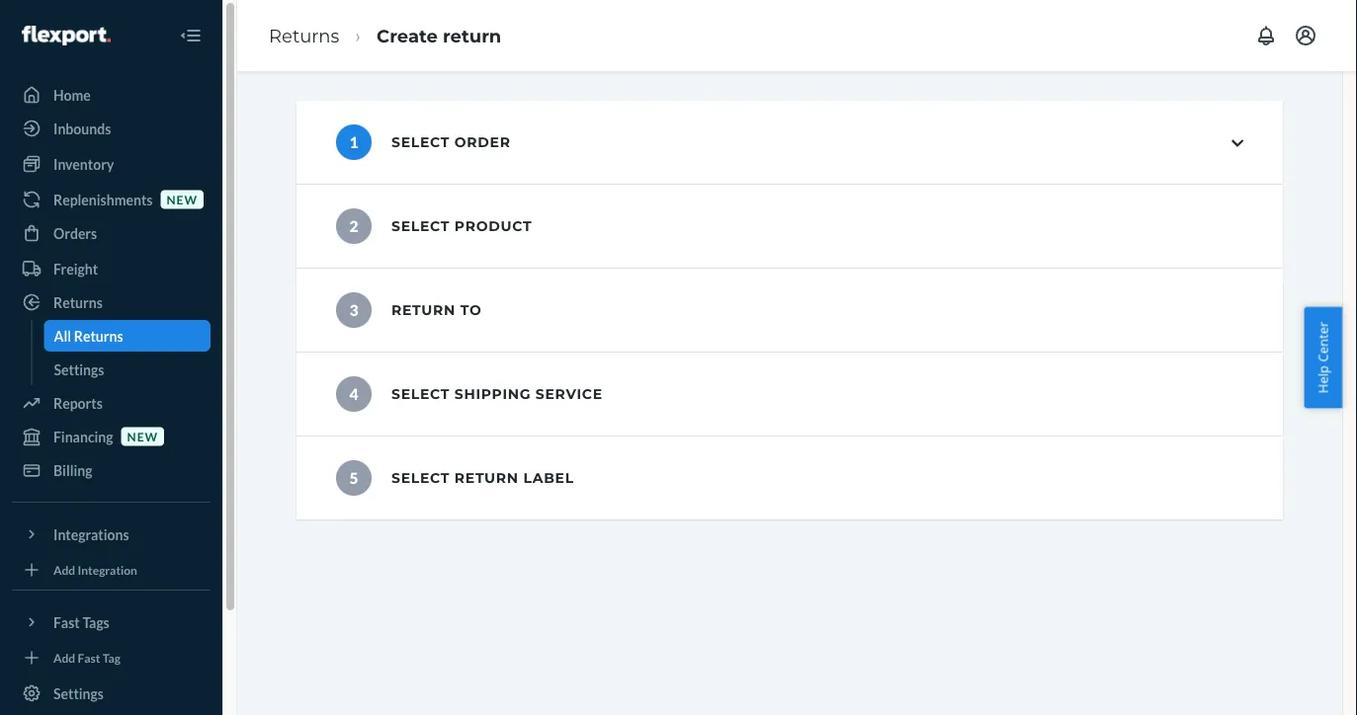 Task type: vqa. For each thing, say whether or not it's contained in the screenshot.


Task type: locate. For each thing, give the bounding box(es) containing it.
settings link
[[44, 354, 211, 386], [12, 678, 211, 710]]

flexport logo image
[[22, 26, 111, 45]]

create return
[[377, 25, 502, 46]]

service
[[536, 386, 603, 403]]

inventory
[[53, 156, 114, 173]]

1 vertical spatial returns link
[[12, 287, 211, 318]]

new up orders link
[[167, 192, 198, 207]]

1 vertical spatial new
[[127, 430, 158, 444]]

select left the order
[[392, 134, 450, 151]]

add fast tag link
[[12, 647, 211, 670]]

add inside add fast tag link
[[53, 651, 75, 665]]

2 select from the top
[[392, 218, 450, 235]]

returns inside breadcrumbs navigation
[[269, 25, 340, 46]]

help
[[1315, 366, 1332, 394]]

fast left tags
[[53, 615, 80, 631]]

select right the 2
[[392, 218, 450, 235]]

settings
[[54, 361, 104, 378], [53, 686, 104, 703]]

1 vertical spatial return
[[455, 470, 519, 487]]

add
[[53, 563, 75, 577], [53, 651, 75, 665]]

returns
[[269, 25, 340, 46], [53, 294, 103, 311], [74, 328, 123, 345]]

1 horizontal spatial returns link
[[269, 25, 340, 46]]

select right 4
[[392, 386, 450, 403]]

to
[[460, 302, 482, 319]]

select order
[[392, 134, 511, 151]]

open notifications image
[[1255, 24, 1279, 47]]

replenishments
[[53, 191, 153, 208]]

inventory link
[[12, 148, 211, 180]]

add inside add integration link
[[53, 563, 75, 577]]

return
[[443, 25, 502, 46], [455, 470, 519, 487]]

return right create
[[443, 25, 502, 46]]

1 vertical spatial fast
[[78, 651, 100, 665]]

all returns link
[[44, 320, 211, 352]]

new for financing
[[127, 430, 158, 444]]

1 vertical spatial settings
[[53, 686, 104, 703]]

select shipping service
[[392, 386, 603, 403]]

billing
[[53, 462, 92, 479]]

settings down "add fast tag"
[[53, 686, 104, 703]]

1 horizontal spatial new
[[167, 192, 198, 207]]

1 vertical spatial add
[[53, 651, 75, 665]]

reports
[[53, 395, 103, 412]]

label
[[524, 470, 574, 487]]

select
[[392, 134, 450, 151], [392, 218, 450, 235], [392, 386, 450, 403], [392, 470, 450, 487]]

0 horizontal spatial new
[[127, 430, 158, 444]]

add down the fast tags at the bottom left of page
[[53, 651, 75, 665]]

0 vertical spatial settings
[[54, 361, 104, 378]]

0 vertical spatial returns
[[269, 25, 340, 46]]

billing link
[[12, 455, 211, 487]]

2 add from the top
[[53, 651, 75, 665]]

new down reports "link"
[[127, 430, 158, 444]]

1
[[350, 133, 358, 152]]

0 vertical spatial new
[[167, 192, 198, 207]]

0 vertical spatial add
[[53, 563, 75, 577]]

add left integration
[[53, 563, 75, 577]]

integrations
[[53, 527, 129, 543]]

select for 2
[[392, 218, 450, 235]]

fast left tag
[[78, 651, 100, 665]]

select for 1
[[392, 134, 450, 151]]

0 vertical spatial return
[[443, 25, 502, 46]]

settings up the reports
[[54, 361, 104, 378]]

0 vertical spatial returns link
[[269, 25, 340, 46]]

chevron down image
[[1232, 136, 1244, 150]]

0 vertical spatial settings link
[[44, 354, 211, 386]]

new for replenishments
[[167, 192, 198, 207]]

select return label
[[392, 470, 574, 487]]

1 add from the top
[[53, 563, 75, 577]]

help center
[[1315, 322, 1332, 394]]

1 settings from the top
[[54, 361, 104, 378]]

new
[[167, 192, 198, 207], [127, 430, 158, 444]]

return left the label
[[455, 470, 519, 487]]

0 vertical spatial fast
[[53, 615, 80, 631]]

close navigation image
[[179, 24, 203, 47]]

tags
[[82, 615, 110, 631]]

inbounds link
[[12, 113, 211, 144]]

4 select from the top
[[392, 470, 450, 487]]

select right 5
[[392, 470, 450, 487]]

return inside breadcrumbs navigation
[[443, 25, 502, 46]]

order
[[455, 134, 511, 151]]

settings link down all returns link
[[44, 354, 211, 386]]

2 settings from the top
[[53, 686, 104, 703]]

fast
[[53, 615, 80, 631], [78, 651, 100, 665]]

returns link
[[269, 25, 340, 46], [12, 287, 211, 318]]

1 vertical spatial settings link
[[12, 678, 211, 710]]

return to
[[392, 302, 482, 319]]

1 select from the top
[[392, 134, 450, 151]]

fast inside fast tags dropdown button
[[53, 615, 80, 631]]

3 select from the top
[[392, 386, 450, 403]]

settings link down add fast tag link
[[12, 678, 211, 710]]



Task type: describe. For each thing, give the bounding box(es) containing it.
3
[[350, 301, 358, 320]]

select product
[[392, 218, 532, 235]]

integrations button
[[12, 519, 211, 551]]

return for create
[[443, 25, 502, 46]]

create
[[377, 25, 438, 46]]

home
[[53, 87, 91, 103]]

add for add fast tag
[[53, 651, 75, 665]]

0 horizontal spatial returns link
[[12, 287, 211, 318]]

returns link inside breadcrumbs navigation
[[269, 25, 340, 46]]

2 vertical spatial returns
[[74, 328, 123, 345]]

fast tags button
[[12, 607, 211, 639]]

fast tags
[[53, 615, 110, 631]]

tag
[[103, 651, 121, 665]]

all
[[54, 328, 71, 345]]

create return link
[[377, 25, 502, 46]]

select for 4
[[392, 386, 450, 403]]

all returns
[[54, 328, 123, 345]]

add for add integration
[[53, 563, 75, 577]]

fast inside add fast tag link
[[78, 651, 100, 665]]

return
[[392, 302, 456, 319]]

product
[[455, 218, 532, 235]]

shipping
[[455, 386, 531, 403]]

add integration link
[[12, 559, 211, 582]]

financing
[[53, 429, 113, 445]]

inbounds
[[53, 120, 111, 137]]

add integration
[[53, 563, 137, 577]]

home link
[[12, 79, 211, 111]]

freight
[[53, 261, 98, 277]]

add fast tag
[[53, 651, 121, 665]]

open account menu image
[[1294, 24, 1318, 47]]

1 vertical spatial returns
[[53, 294, 103, 311]]

breadcrumbs navigation
[[253, 7, 517, 64]]

freight link
[[12, 253, 211, 285]]

reports link
[[12, 388, 211, 419]]

return for select
[[455, 470, 519, 487]]

integration
[[78, 563, 137, 577]]

orders link
[[12, 218, 211, 249]]

5
[[350, 469, 358, 488]]

orders
[[53, 225, 97, 242]]

select for 5
[[392, 470, 450, 487]]

help center button
[[1305, 307, 1343, 409]]

center
[[1315, 322, 1332, 363]]

2
[[350, 217, 358, 236]]

4
[[350, 385, 358, 404]]



